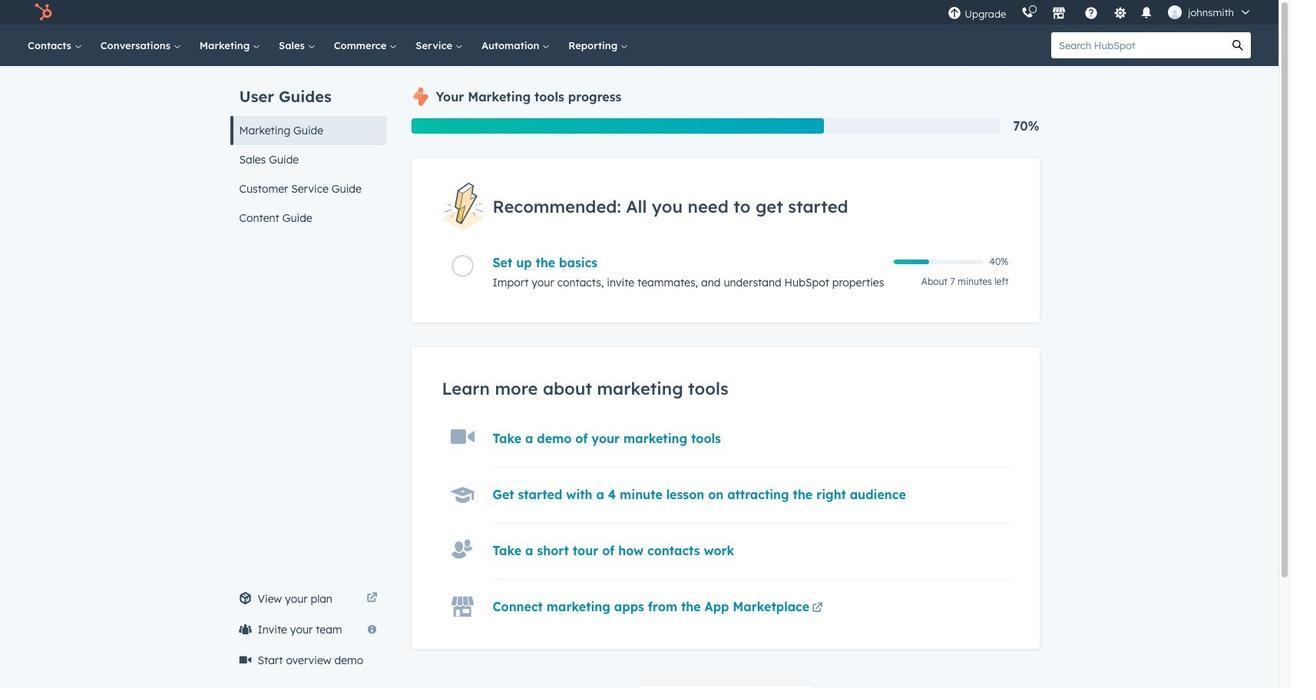 Task type: vqa. For each thing, say whether or not it's contained in the screenshot.
&
no



Task type: locate. For each thing, give the bounding box(es) containing it.
user guides element
[[230, 66, 387, 233]]

menu
[[940, 0, 1260, 25]]

john smith image
[[1169, 5, 1182, 19]]

link opens in a new window image
[[367, 593, 378, 605], [812, 600, 823, 619], [812, 603, 823, 615]]

[object object] complete progress bar
[[894, 260, 930, 264]]

progress bar
[[411, 118, 824, 134]]



Task type: describe. For each thing, give the bounding box(es) containing it.
marketplaces image
[[1053, 7, 1066, 21]]

Search HubSpot search field
[[1052, 32, 1225, 58]]

link opens in a new window image
[[367, 590, 378, 608]]



